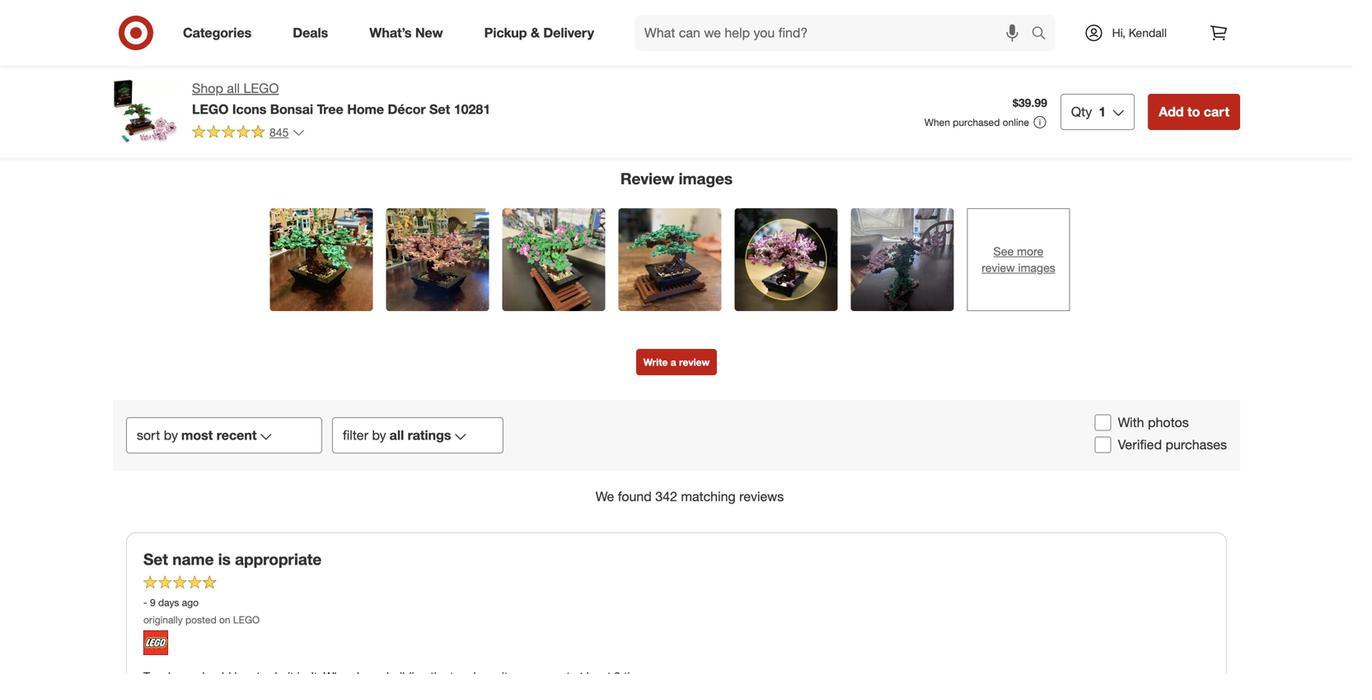 Task type: describe. For each thing, give the bounding box(es) containing it.
out
[[409, 101, 425, 115]]

purchased
[[953, 116, 1000, 129]]

- 9 days ago
[[143, 597, 199, 609]]

found
[[618, 489, 652, 505]]

delivery
[[543, 25, 594, 41]]

tree
[[317, 101, 343, 117]]

originally
[[143, 614, 183, 627]]

what's new link
[[355, 15, 464, 51]]

when
[[925, 116, 950, 129]]

see more review images
[[982, 245, 1055, 275]]

sort by most recent
[[137, 428, 257, 444]]

hi,
[[1112, 26, 1126, 40]]

% for 1
[[653, 11, 662, 23]]

search button
[[1024, 15, 1064, 54]]

purchases
[[1166, 437, 1227, 453]]

0 vertical spatial ratings
[[738, 28, 773, 42]]

ago
[[182, 597, 199, 609]]

of
[[429, 101, 439, 115]]

images inside see more review images
[[1018, 261, 1055, 275]]

verified
[[1118, 437, 1162, 453]]

write a review
[[643, 357, 710, 369]]

With photos checkbox
[[1095, 415, 1111, 432]]

1 star
[[396, 26, 421, 39]]

pickup
[[484, 25, 527, 41]]

845 for 845 star ratings
[[693, 28, 712, 42]]

845 star ratings
[[693, 28, 773, 42]]

with
[[1118, 415, 1144, 431]]

what's new
[[369, 25, 443, 41]]

guest review image 3 of 12, zoom in image
[[502, 209, 605, 312]]

0 horizontal spatial images
[[679, 169, 733, 188]]

&
[[531, 25, 540, 41]]

93
[[796, 10, 810, 26]]

to
[[1188, 104, 1200, 120]]

name
[[172, 550, 214, 569]]

What can we help you find? suggestions appear below search field
[[635, 15, 1036, 51]]

when purchased online
[[925, 116, 1029, 129]]

shop all lego lego icons bonsai tree home décor set 10281
[[192, 80, 490, 117]]

pickup & delivery link
[[470, 15, 615, 51]]

deals
[[293, 25, 328, 41]]

% for 2
[[653, 26, 662, 39]]

guest review image 2 of 12, zoom in image
[[386, 209, 489, 312]]

by for sort by
[[164, 428, 178, 444]]

recommend
[[868, 10, 943, 26]]

-
[[143, 597, 147, 609]]

1 vertical spatial all
[[390, 428, 404, 444]]

2
[[648, 26, 653, 39]]

pickup & delivery
[[484, 25, 594, 41]]

we found 342 matching reviews
[[596, 489, 784, 505]]

10281
[[454, 101, 490, 117]]

guest review image 5 of 12, zoom in image
[[735, 209, 838, 312]]

lego for on
[[233, 614, 260, 627]]

845 link
[[192, 124, 305, 143]]

guest review image 6 of 12, zoom in image
[[851, 209, 954, 312]]

deals link
[[279, 15, 349, 51]]

appropriate
[[235, 550, 322, 569]]

posted
[[185, 614, 216, 627]]

on
[[219, 614, 230, 627]]

categories
[[183, 25, 252, 41]]

shop
[[192, 80, 223, 96]]

write
[[643, 357, 668, 369]]

review for see more review images
[[982, 261, 1015, 275]]

a
[[671, 357, 676, 369]]

star for 1
[[404, 26, 421, 39]]



Task type: locate. For each thing, give the bounding box(es) containing it.
review images
[[620, 169, 733, 188]]

0 vertical spatial review
[[982, 261, 1015, 275]]

0 vertical spatial all
[[227, 80, 240, 96]]

days
[[158, 597, 179, 609]]

1 horizontal spatial star
[[715, 28, 735, 42]]

by right sort
[[164, 428, 178, 444]]

review inside see more review images
[[982, 261, 1015, 275]]

kendall
[[1129, 26, 1167, 40]]

reviews
[[739, 489, 784, 505]]

0 horizontal spatial review
[[679, 357, 710, 369]]

add to cart button
[[1148, 94, 1240, 130]]

Verified purchases checkbox
[[1095, 437, 1111, 454]]

0 vertical spatial lego
[[244, 80, 279, 96]]

icons
[[232, 101, 266, 117]]

0 vertical spatial images
[[679, 169, 733, 188]]

lego up icons
[[244, 80, 279, 96]]

image of lego icons bonsai tree home décor set 10281 image
[[113, 79, 179, 145]]

5
[[442, 101, 448, 115]]

1 %
[[648, 11, 662, 23]]

sort
[[137, 428, 160, 444]]

1 horizontal spatial 845
[[693, 28, 712, 42]]

% for 93
[[810, 10, 823, 26]]

1 for 1 star
[[396, 26, 401, 39]]

0 vertical spatial 845
[[693, 28, 712, 42]]

all inside the shop all lego lego icons bonsai tree home décor set 10281
[[227, 80, 240, 96]]

0 vertical spatial 1
[[648, 11, 653, 23]]

2 vertical spatial lego
[[233, 614, 260, 627]]

1 right qty
[[1099, 104, 1106, 120]]

1 horizontal spatial review
[[982, 261, 1015, 275]]

lego
[[244, 80, 279, 96], [192, 101, 229, 117], [233, 614, 260, 627]]

1 horizontal spatial by
[[372, 428, 386, 444]]

% up "2 %"
[[653, 11, 662, 23]]

hi, kendall
[[1112, 26, 1167, 40]]

1 by from the left
[[164, 428, 178, 444]]

ratings
[[738, 28, 773, 42], [408, 428, 451, 444]]

set right out
[[429, 101, 450, 117]]

lego right the on
[[233, 614, 260, 627]]

with photos
[[1118, 415, 1189, 431]]

by for filter by
[[372, 428, 386, 444]]

93 % would recommend
[[796, 10, 943, 26]]

% down the 1 %
[[653, 26, 662, 39]]

% left 'would'
[[810, 10, 823, 26]]

2 %
[[648, 26, 662, 39]]

more
[[1017, 245, 1044, 259]]

set left name
[[143, 550, 168, 569]]

review for write a review
[[679, 357, 710, 369]]

star for 845
[[715, 28, 735, 42]]

matching
[[681, 489, 736, 505]]

see
[[994, 245, 1014, 259]]

photos
[[1148, 415, 1189, 431]]

by
[[164, 428, 178, 444], [372, 428, 386, 444]]

all right filter at the bottom of the page
[[390, 428, 404, 444]]

9
[[150, 597, 155, 609]]

search
[[1024, 26, 1064, 42]]

1 for 1 %
[[648, 11, 653, 23]]

845 down bonsai on the left of the page
[[269, 125, 289, 140]]

we
[[596, 489, 614, 505]]

is
[[218, 550, 231, 569]]

lego down shop
[[192, 101, 229, 117]]

qty
[[1071, 104, 1092, 120]]

online
[[1003, 116, 1029, 129]]

by right filter at the bottom of the page
[[372, 428, 386, 444]]

%
[[810, 10, 823, 26], [653, 11, 662, 23], [653, 26, 662, 39]]

most
[[181, 428, 213, 444]]

review down see
[[982, 261, 1015, 275]]

1 horizontal spatial set
[[429, 101, 450, 117]]

1 vertical spatial review
[[679, 357, 710, 369]]

guest review image 1 of 12, zoom in image
[[270, 209, 373, 312]]

1 horizontal spatial images
[[1018, 261, 1055, 275]]

new
[[415, 25, 443, 41]]

guest review image 4 of 12, zoom in image
[[618, 209, 721, 312]]

0 horizontal spatial ratings
[[408, 428, 451, 444]]

review
[[620, 169, 674, 188]]

cart
[[1204, 104, 1230, 120]]

all right shop
[[227, 80, 240, 96]]

what's
[[369, 25, 412, 41]]

1 horizontal spatial all
[[390, 428, 404, 444]]

845 for 845
[[269, 125, 289, 140]]

out of 5
[[409, 101, 448, 115]]

845 right "2 %"
[[693, 28, 712, 42]]

recent
[[216, 428, 257, 444]]

1 left the new
[[396, 26, 401, 39]]

1
[[648, 11, 653, 23], [396, 26, 401, 39], [1099, 104, 1106, 120]]

0 vertical spatial set
[[429, 101, 450, 117]]

set
[[429, 101, 450, 117], [143, 550, 168, 569]]

845
[[693, 28, 712, 42], [269, 125, 289, 140]]

lego for lego
[[192, 101, 229, 117]]

star
[[404, 26, 421, 39], [715, 28, 735, 42]]

1 vertical spatial 1
[[396, 26, 401, 39]]

2 vertical spatial 1
[[1099, 104, 1106, 120]]

images right review at the left top of the page
[[679, 169, 733, 188]]

verified purchases
[[1118, 437, 1227, 453]]

home
[[347, 101, 384, 117]]

set inside the shop all lego lego icons bonsai tree home décor set 10281
[[429, 101, 450, 117]]

0 horizontal spatial 845
[[269, 125, 289, 140]]

2 horizontal spatial 1
[[1099, 104, 1106, 120]]

1 vertical spatial set
[[143, 550, 168, 569]]

write a review button
[[636, 350, 717, 376]]

342
[[655, 489, 677, 505]]

0 horizontal spatial 1
[[396, 26, 401, 39]]

0 horizontal spatial by
[[164, 428, 178, 444]]

0 horizontal spatial star
[[404, 26, 421, 39]]

1 vertical spatial images
[[1018, 261, 1055, 275]]

bonsai
[[270, 101, 313, 117]]

would
[[827, 10, 864, 26]]

review right a
[[679, 357, 710, 369]]

1 up 2
[[648, 11, 653, 23]]

filter
[[343, 428, 368, 444]]

1 vertical spatial 845
[[269, 125, 289, 140]]

1 vertical spatial ratings
[[408, 428, 451, 444]]

décor
[[388, 101, 426, 117]]

0 horizontal spatial all
[[227, 80, 240, 96]]

845 inside 845 link
[[269, 125, 289, 140]]

add to cart
[[1159, 104, 1230, 120]]

originally posted on lego
[[143, 614, 260, 627]]

$39.99
[[1013, 96, 1047, 110]]

qty 1
[[1071, 104, 1106, 120]]

filter by all ratings
[[343, 428, 451, 444]]

review
[[982, 261, 1015, 275], [679, 357, 710, 369]]

images down the more
[[1018, 261, 1055, 275]]

2 by from the left
[[372, 428, 386, 444]]

categories link
[[169, 15, 272, 51]]

0 horizontal spatial set
[[143, 550, 168, 569]]

see more review images button
[[967, 209, 1070, 312]]

1 horizontal spatial 1
[[648, 11, 653, 23]]

1 vertical spatial lego
[[192, 101, 229, 117]]

set name is appropriate
[[143, 550, 322, 569]]

1 horizontal spatial ratings
[[738, 28, 773, 42]]

add
[[1159, 104, 1184, 120]]



Task type: vqa. For each thing, say whether or not it's contained in the screenshot.
the
no



